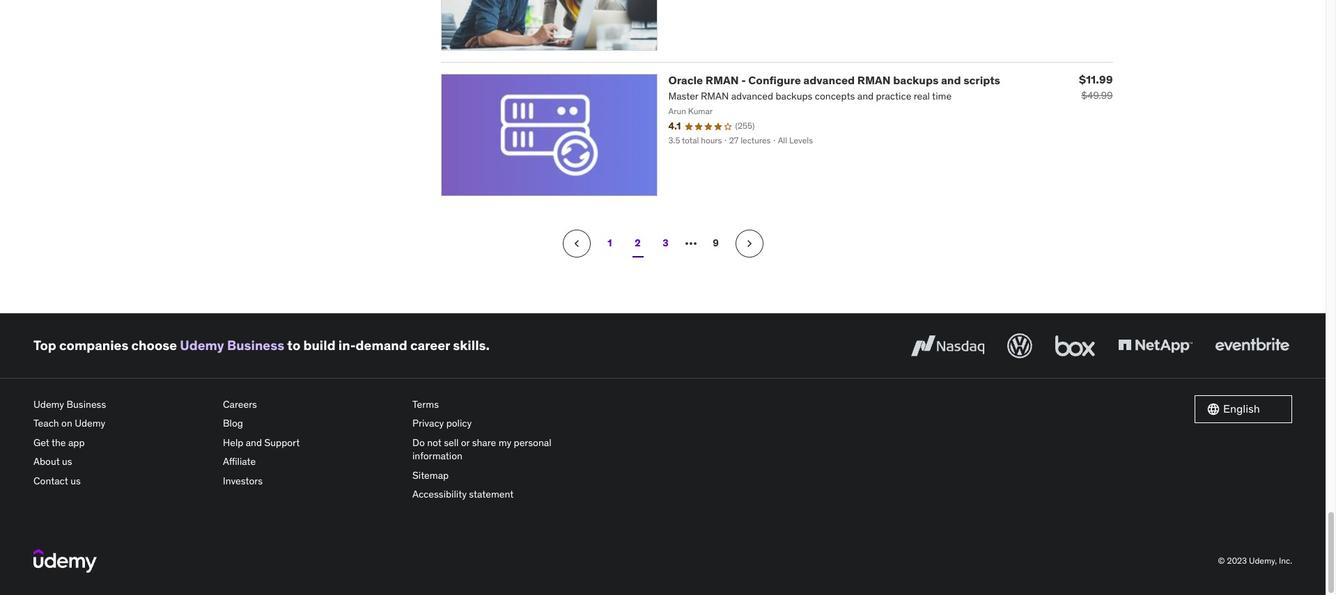 Task type: describe. For each thing, give the bounding box(es) containing it.
and inside 'careers blog help and support affiliate investors'
[[246, 437, 262, 449]]

blog link
[[223, 415, 401, 434]]

udemy image
[[33, 550, 97, 574]]

1 vertical spatial udemy business link
[[33, 395, 212, 415]]

2 vertical spatial udemy
[[75, 417, 105, 430]]

careers link
[[223, 395, 401, 415]]

next page image
[[742, 237, 756, 250]]

information
[[412, 450, 463, 463]]

help and support link
[[223, 434, 401, 453]]

backups
[[893, 73, 939, 87]]

get
[[33, 437, 49, 449]]

previous page image
[[570, 237, 584, 250]]

choose
[[131, 337, 177, 354]]

english button
[[1195, 395, 1292, 423]]

0 vertical spatial business
[[227, 337, 284, 354]]

small image
[[1207, 402, 1221, 416]]

terms privacy policy do not sell or share my personal information sitemap accessibility statement
[[412, 398, 552, 501]]

on
[[61, 417, 72, 430]]

2 link
[[624, 230, 652, 257]]

oracle rman - configure advanced rman backups and scripts link
[[669, 73, 1001, 87]]

volkswagen image
[[1005, 331, 1035, 361]]

configure
[[749, 73, 801, 87]]

1
[[608, 237, 612, 250]]

2
[[635, 237, 641, 250]]

demand
[[356, 337, 407, 354]]

9
[[713, 237, 719, 250]]

share
[[472, 437, 496, 449]]

blog
[[223, 417, 243, 430]]

english
[[1223, 402, 1260, 416]]

2 rman from the left
[[858, 73, 891, 87]]

$49.99
[[1082, 89, 1113, 102]]

to
[[287, 337, 300, 354]]

about us link
[[33, 453, 212, 472]]

1 horizontal spatial and
[[941, 73, 961, 87]]

0 vertical spatial us
[[62, 456, 72, 468]]

personal
[[514, 437, 552, 449]]

careers
[[223, 398, 257, 411]]

get the app link
[[33, 434, 212, 453]]

oracle rman - configure advanced rman backups and scripts
[[669, 73, 1001, 87]]

terms link
[[412, 395, 591, 415]]

the
[[52, 437, 66, 449]]

scripts
[[964, 73, 1001, 87]]

3 link
[[652, 230, 680, 257]]

nasdaq image
[[908, 331, 988, 361]]

statement
[[469, 489, 514, 501]]

1 rman from the left
[[706, 73, 739, 87]]

policy
[[446, 417, 472, 430]]

career
[[410, 337, 450, 354]]

sitemap
[[412, 470, 449, 482]]

do
[[412, 437, 425, 449]]

©
[[1218, 556, 1225, 566]]

or
[[461, 437, 470, 449]]

netapp image
[[1115, 331, 1196, 361]]

udemy business teach on udemy get the app about us contact us
[[33, 398, 106, 488]]

do not sell or share my personal information button
[[412, 434, 591, 467]]

top
[[33, 337, 56, 354]]

my
[[499, 437, 512, 449]]

advanced
[[804, 73, 855, 87]]

teach on udemy link
[[33, 415, 212, 434]]

accessibility
[[412, 489, 467, 501]]



Task type: vqa. For each thing, say whether or not it's contained in the screenshot.
Popular at the top left of the page
no



Task type: locate. For each thing, give the bounding box(es) containing it.
contact
[[33, 475, 68, 488]]

1 vertical spatial and
[[246, 437, 262, 449]]

oracle
[[669, 73, 703, 87]]

top companies choose udemy business to build in-demand career skills.
[[33, 337, 490, 354]]

about
[[33, 456, 60, 468]]

0 vertical spatial and
[[941, 73, 961, 87]]

business up on
[[67, 398, 106, 411]]

affiliate link
[[223, 453, 401, 472]]

sell
[[444, 437, 459, 449]]

udemy business link
[[180, 337, 284, 354], [33, 395, 212, 415]]

0 horizontal spatial rman
[[706, 73, 739, 87]]

business left to
[[227, 337, 284, 354]]

0 vertical spatial udemy
[[180, 337, 224, 354]]

1 horizontal spatial udemy
[[75, 417, 105, 430]]

udemy,
[[1249, 556, 1277, 566]]

privacy
[[412, 417, 444, 430]]

udemy business link up careers in the bottom of the page
[[180, 337, 284, 354]]

skills.
[[453, 337, 490, 354]]

0 horizontal spatial udemy
[[33, 398, 64, 411]]

rman
[[706, 73, 739, 87], [858, 73, 891, 87]]

accessibility statement link
[[412, 486, 591, 505]]

teach
[[33, 417, 59, 430]]

3
[[663, 237, 669, 250]]

companies
[[59, 337, 128, 354]]

rman left the backups
[[858, 73, 891, 87]]

sitemap link
[[412, 467, 591, 486]]

in-
[[339, 337, 356, 354]]

affiliate
[[223, 456, 256, 468]]

not
[[427, 437, 442, 449]]

0 horizontal spatial and
[[246, 437, 262, 449]]

2023
[[1227, 556, 1247, 566]]

us
[[62, 456, 72, 468], [71, 475, 81, 488]]

2 horizontal spatial udemy
[[180, 337, 224, 354]]

1 horizontal spatial business
[[227, 337, 284, 354]]

and
[[941, 73, 961, 87], [246, 437, 262, 449]]

business
[[227, 337, 284, 354], [67, 398, 106, 411]]

careers blog help and support affiliate investors
[[223, 398, 300, 488]]

$11.99 $49.99
[[1079, 72, 1113, 102]]

privacy policy link
[[412, 415, 591, 434]]

eventbrite image
[[1212, 331, 1292, 361]]

build
[[303, 337, 336, 354]]

inc.
[[1279, 556, 1292, 566]]

0 horizontal spatial business
[[67, 398, 106, 411]]

business inside udemy business teach on udemy get the app about us contact us
[[67, 398, 106, 411]]

contact us link
[[33, 472, 212, 492]]

1 vertical spatial business
[[67, 398, 106, 411]]

udemy right on
[[75, 417, 105, 430]]

terms
[[412, 398, 439, 411]]

1 horizontal spatial rman
[[858, 73, 891, 87]]

udemy business link up get the app link
[[33, 395, 212, 415]]

1 link
[[596, 230, 624, 257]]

udemy up teach
[[33, 398, 64, 411]]

box image
[[1052, 331, 1099, 361]]

© 2023 udemy, inc.
[[1218, 556, 1292, 566]]

investors link
[[223, 472, 401, 492]]

investors
[[223, 475, 263, 488]]

rman left -
[[706, 73, 739, 87]]

and right help at the left
[[246, 437, 262, 449]]

support
[[264, 437, 300, 449]]

udemy right choose
[[180, 337, 224, 354]]

app
[[68, 437, 85, 449]]

and left scripts
[[941, 73, 961, 87]]

1 vertical spatial us
[[71, 475, 81, 488]]

ellipsis image
[[682, 235, 699, 252]]

us right about
[[62, 456, 72, 468]]

-
[[741, 73, 746, 87]]

us right contact
[[71, 475, 81, 488]]

help
[[223, 437, 243, 449]]

udemy
[[180, 337, 224, 354], [33, 398, 64, 411], [75, 417, 105, 430]]

$11.99
[[1079, 72, 1113, 86]]

0 vertical spatial udemy business link
[[180, 337, 284, 354]]

1 vertical spatial udemy
[[33, 398, 64, 411]]



